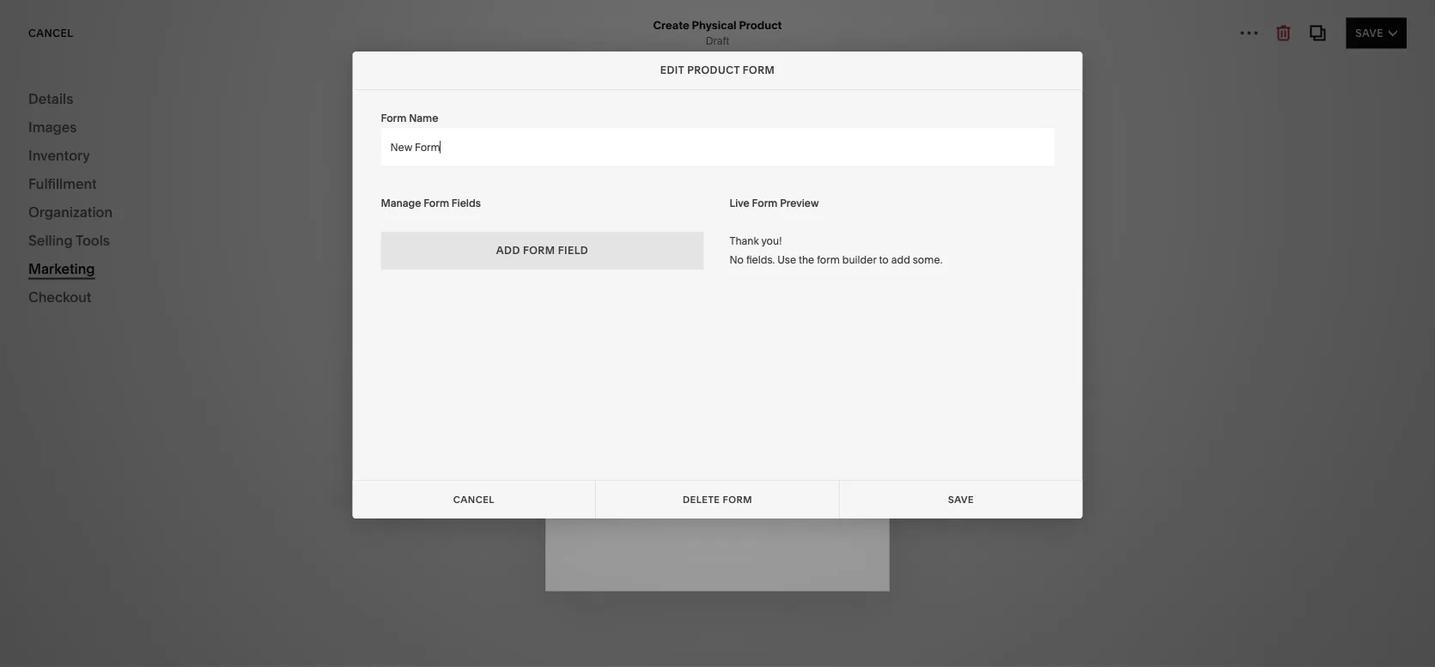 Task type: describe. For each thing, give the bounding box(es) containing it.
shop products · published
[[831, 24, 932, 50]]

cactus
[[113, 487, 153, 501]]

subscription charge customers on a recurring basis.
[[400, 215, 591, 245]]

form for live form preview
[[752, 197, 778, 210]]

product for add product
[[157, 273, 210, 285]]

thank
[[730, 235, 759, 247]]

edit button
[[348, 21, 395, 53]]

to inside thank you! no fields. use the form builder to add some.
[[880, 254, 889, 266]]

collect
[[574, 188, 621, 205]]

form left name
[[381, 112, 407, 125]]

$30
[[139, 331, 157, 344]]

organization
[[28, 204, 113, 220]]

add product button
[[48, 264, 292, 295]]

edit for edit product form
[[661, 64, 685, 76]]

information
[[624, 188, 700, 205]]

field
[[558, 244, 589, 257]]

the
[[799, 254, 815, 266]]

add inside collect information when customers add this to their cart.
[[815, 188, 840, 205]]

fern from $25
[[113, 544, 156, 574]]

save button
[[1347, 18, 1408, 49]]

manage form fields
[[381, 197, 481, 210]]

some.
[[913, 254, 943, 266]]

pink calathea from $20
[[113, 372, 191, 401]]

name
[[409, 112, 439, 125]]

product inside create physical product draft
[[739, 18, 782, 32]]

cancel link
[[353, 481, 596, 519]]

use
[[778, 254, 797, 266]]

add product
[[130, 273, 210, 285]]

from inside pink calathea from $20
[[113, 389, 136, 401]]

0 horizontal spatial custom forms
[[400, 163, 484, 177]]

collect information when customers add this to their cart.
[[574, 188, 840, 223]]

inventory
[[28, 147, 90, 164]]

cart.
[[651, 207, 680, 223]]

form for add form field
[[523, 244, 555, 257]]

0 horizontal spatial checkout
[[28, 289, 91, 306]]

details
[[28, 90, 73, 107]]

fulfillment
[[28, 175, 97, 192]]

from inside fern from $25
[[113, 562, 136, 574]]

categories button
[[0, 19, 121, 57]]

a
[[508, 232, 514, 245]]

start
[[203, 238, 229, 252]]

$50
[[139, 504, 157, 516]]

products
[[831, 38, 875, 50]]

store
[[48, 212, 82, 229]]

1 horizontal spatial custom forms
[[574, 150, 708, 173]]

0 vertical spatial checkout
[[380, 46, 467, 69]]

palm
[[113, 602, 142, 617]]

selling.
[[231, 238, 271, 252]]

hair
[[159, 429, 182, 444]]

physical
[[692, 18, 737, 32]]

form down create physical product draft
[[743, 64, 775, 76]]

adding
[[83, 193, 129, 210]]

marketing
[[28, 260, 95, 277]]

products
[[132, 193, 191, 210]]

pink
[[113, 372, 137, 386]]

Search items… text field
[[57, 115, 308, 153]]

form name
[[381, 112, 439, 125]]

cactus from $50
[[113, 487, 157, 516]]

$10
[[139, 446, 155, 459]]

edit product form
[[661, 64, 775, 76]]

when
[[703, 188, 739, 205]]

live
[[730, 197, 750, 210]]

edit for edit
[[359, 31, 384, 43]]

images
[[28, 119, 77, 135]]

button
[[448, 110, 485, 125]]

0 horizontal spatial cancel
[[28, 27, 73, 39]]

no inside thank you! no fields. use the form builder to add some.
[[730, 254, 744, 266]]

thank you! no fields. use the form builder to add some.
[[730, 235, 943, 266]]

$25
[[139, 562, 156, 574]]

maiden
[[113, 429, 156, 444]]

custom button enabled
[[400, 110, 485, 140]]

tools
[[76, 232, 110, 249]]

no form required
[[584, 266, 686, 278]]

live form preview
[[730, 197, 819, 210]]

preview
[[781, 197, 819, 210]]



Task type: vqa. For each thing, say whether or not it's contained in the screenshot.
Closed text box corresponding to Sat
no



Task type: locate. For each thing, give the bounding box(es) containing it.
custom up collect
[[574, 150, 646, 173]]

1 vertical spatial create
[[48, 238, 86, 252]]

checkout down 'marketing'
[[28, 289, 91, 306]]

1 horizontal spatial checkout
[[380, 46, 467, 69]]

edit
[[359, 31, 384, 43], [661, 64, 685, 76]]

0 vertical spatial your
[[211, 193, 240, 210]]

add up thank you! no fields. use the form builder to add some. on the right top of page
[[815, 188, 840, 205]]

form right 'live'
[[752, 197, 778, 210]]

None button
[[597, 481, 839, 519], [840, 481, 1083, 519], [597, 481, 839, 519], [840, 481, 1083, 519]]

1 horizontal spatial add
[[892, 254, 911, 266]]

0 horizontal spatial forms
[[448, 163, 484, 177]]

row group
[[0, 70, 340, 668]]

2 from from the top
[[113, 389, 136, 401]]

form
[[817, 254, 840, 266]]

create
[[654, 18, 690, 32], [48, 238, 86, 252]]

add for add product
[[130, 273, 154, 285]]

custom forms up manage form fields
[[400, 163, 484, 177]]

add form field
[[497, 244, 589, 257]]

product down draft
[[688, 64, 740, 76]]

create inside start adding products to your store create your first product to start selling.
[[48, 238, 86, 252]]

from down pink at the bottom
[[113, 389, 136, 401]]

to right "builder"
[[880, 254, 889, 266]]

calathea
[[140, 372, 191, 386]]

1 vertical spatial product
[[688, 64, 740, 76]]

cancel
[[28, 27, 73, 39], [453, 494, 495, 506]]

4 from from the top
[[113, 504, 136, 516]]

draft
[[706, 35, 730, 47]]

form
[[743, 64, 775, 76], [381, 112, 407, 125], [424, 197, 449, 210], [752, 197, 778, 210], [523, 244, 555, 257], [602, 266, 632, 278]]

1 horizontal spatial edit
[[661, 64, 685, 76]]

charge
[[400, 232, 436, 245]]

this
[[574, 207, 598, 223]]

0 vertical spatial product
[[739, 18, 782, 32]]

from down cactus
[[113, 504, 136, 516]]

all
[[28, 82, 53, 105]]

you!
[[762, 235, 782, 247]]

enabled
[[410, 128, 451, 140]]

custom forms
[[574, 150, 708, 173], [400, 163, 484, 177]]

checkout up name
[[380, 46, 467, 69]]

1 horizontal spatial your
[[211, 193, 240, 210]]

create down store
[[48, 238, 86, 252]]

from down fern
[[113, 562, 136, 574]]

forms
[[650, 150, 708, 173], [448, 163, 484, 177]]

your left the first
[[89, 238, 114, 252]]

first
[[117, 238, 138, 252]]

2 vertical spatial product
[[157, 273, 210, 285]]

no down thank
[[730, 254, 744, 266]]

1 horizontal spatial customers
[[742, 188, 811, 205]]

custom inside custom button enabled
[[400, 110, 445, 125]]

0 vertical spatial create
[[654, 18, 690, 32]]

forms up fields
[[448, 163, 484, 177]]

0 vertical spatial add
[[497, 244, 520, 257]]

customers inside collect information when customers add this to their cart.
[[742, 188, 811, 205]]

1 vertical spatial customers
[[439, 232, 490, 245]]

shop
[[868, 24, 894, 37]]

1 vertical spatial checkout
[[28, 289, 91, 306]]

0 vertical spatial cancel
[[28, 27, 73, 39]]

from left $30
[[113, 331, 136, 344]]

cancel inside "link"
[[453, 494, 495, 506]]

selling
[[28, 232, 73, 249]]

1 from from the top
[[113, 331, 136, 344]]

1 vertical spatial add
[[130, 273, 154, 285]]

basis.
[[564, 232, 591, 245]]

forms up information at the top of page
[[650, 150, 708, 173]]

custom up manage form fields
[[400, 163, 445, 177]]

builder
[[843, 254, 877, 266]]

add for add form field
[[497, 244, 520, 257]]

to
[[195, 193, 208, 210], [601, 207, 615, 223], [189, 238, 200, 252], [880, 254, 889, 266]]

maiden hair from $10
[[113, 429, 182, 459]]

add inside button
[[130, 273, 154, 285]]

form right a
[[523, 244, 555, 257]]

fields.
[[747, 254, 775, 266]]

fields
[[452, 197, 481, 210]]

form up subscription
[[424, 197, 449, 210]]

1 horizontal spatial cancel
[[453, 494, 495, 506]]

1 vertical spatial add
[[892, 254, 911, 266]]

add
[[815, 188, 840, 205], [892, 254, 911, 266]]

0 vertical spatial edit
[[359, 31, 384, 43]]

no
[[730, 254, 744, 266], [584, 266, 600, 278]]

1 horizontal spatial no
[[730, 254, 744, 266]]

form for manage form fields
[[424, 197, 449, 210]]

row group containing pink calathea
[[0, 70, 340, 668]]

to down collect
[[601, 207, 615, 223]]

from down maiden
[[113, 446, 136, 459]]

customers
[[742, 188, 811, 205], [439, 232, 490, 245]]

cancel button
[[28, 18, 73, 49]]

on
[[493, 232, 505, 245]]

edit inside button
[[359, 31, 384, 43]]

from
[[113, 331, 136, 344], [113, 389, 136, 401], [113, 446, 136, 459], [113, 504, 136, 516], [113, 562, 136, 574]]

product down product
[[157, 273, 210, 285]]

published
[[883, 38, 932, 50]]

start adding products to your store create your first product to start selling.
[[48, 193, 271, 252]]

product right the physical
[[739, 18, 782, 32]]

custom
[[400, 110, 445, 125], [574, 150, 646, 173], [400, 163, 445, 177]]

1 horizontal spatial add
[[497, 244, 520, 257]]

custom up enabled
[[400, 110, 445, 125]]

from inside maiden hair from $10
[[113, 446, 136, 459]]

their
[[618, 207, 648, 223]]

form left required
[[602, 266, 632, 278]]

$20
[[139, 389, 157, 401]]

save
[[1356, 27, 1384, 39]]

form for no form required
[[602, 266, 632, 278]]

subscription
[[400, 215, 472, 230]]

create physical product draft
[[654, 18, 782, 47]]

to inside collect information when customers add this to their cart.
[[601, 207, 615, 223]]

1 vertical spatial cancel
[[453, 494, 495, 506]]

0 vertical spatial add
[[815, 188, 840, 205]]

product
[[739, 18, 782, 32], [688, 64, 740, 76], [157, 273, 210, 285]]

manage
[[381, 197, 421, 210]]

product inside button
[[157, 273, 210, 285]]

custom forms up information at the top of page
[[574, 150, 708, 173]]

required
[[634, 266, 686, 278]]

customers up "you!"
[[742, 188, 811, 205]]

your
[[211, 193, 240, 210], [89, 238, 114, 252]]

0 horizontal spatial add
[[130, 273, 154, 285]]

checkout
[[380, 46, 467, 69], [28, 289, 91, 306]]

add
[[497, 244, 520, 257], [130, 273, 154, 285]]

product for edit product form
[[688, 64, 740, 76]]

1 vertical spatial your
[[89, 238, 114, 252]]

start
[[48, 193, 79, 210]]

3 from from the top
[[113, 446, 136, 459]]

fern
[[113, 544, 139, 559]]

from inside cactus from $50
[[113, 504, 136, 516]]

None text field
[[381, 128, 1055, 166]]

to right products
[[195, 193, 208, 210]]

to left the start
[[189, 238, 200, 252]]

0 horizontal spatial edit
[[359, 31, 384, 43]]

0 horizontal spatial create
[[48, 238, 86, 252]]

add left some.
[[892, 254, 911, 266]]

5 from from the top
[[113, 562, 136, 574]]

create left the physical
[[654, 18, 690, 32]]

product
[[141, 238, 186, 252]]

from $30
[[113, 331, 157, 344]]

0 horizontal spatial no
[[584, 266, 600, 278]]

0 vertical spatial customers
[[742, 188, 811, 205]]

recurring
[[516, 232, 561, 245]]

create inside create physical product draft
[[654, 18, 690, 32]]

customers inside subscription charge customers on a recurring basis.
[[439, 232, 490, 245]]

customers down subscription
[[439, 232, 490, 245]]

1 horizontal spatial forms
[[650, 150, 708, 173]]

0 horizontal spatial customers
[[439, 232, 490, 245]]

no down field
[[584, 266, 600, 278]]

categories
[[33, 31, 102, 44]]

tab list
[[1251, 24, 1330, 51]]

0 horizontal spatial add
[[815, 188, 840, 205]]

selling tools
[[28, 232, 110, 249]]

1 horizontal spatial create
[[654, 18, 690, 32]]

your up the start
[[211, 193, 240, 210]]

add inside thank you! no fields. use the form builder to add some.
[[892, 254, 911, 266]]

·
[[878, 38, 880, 50]]

1 vertical spatial edit
[[661, 64, 685, 76]]

0 horizontal spatial your
[[89, 238, 114, 252]]



